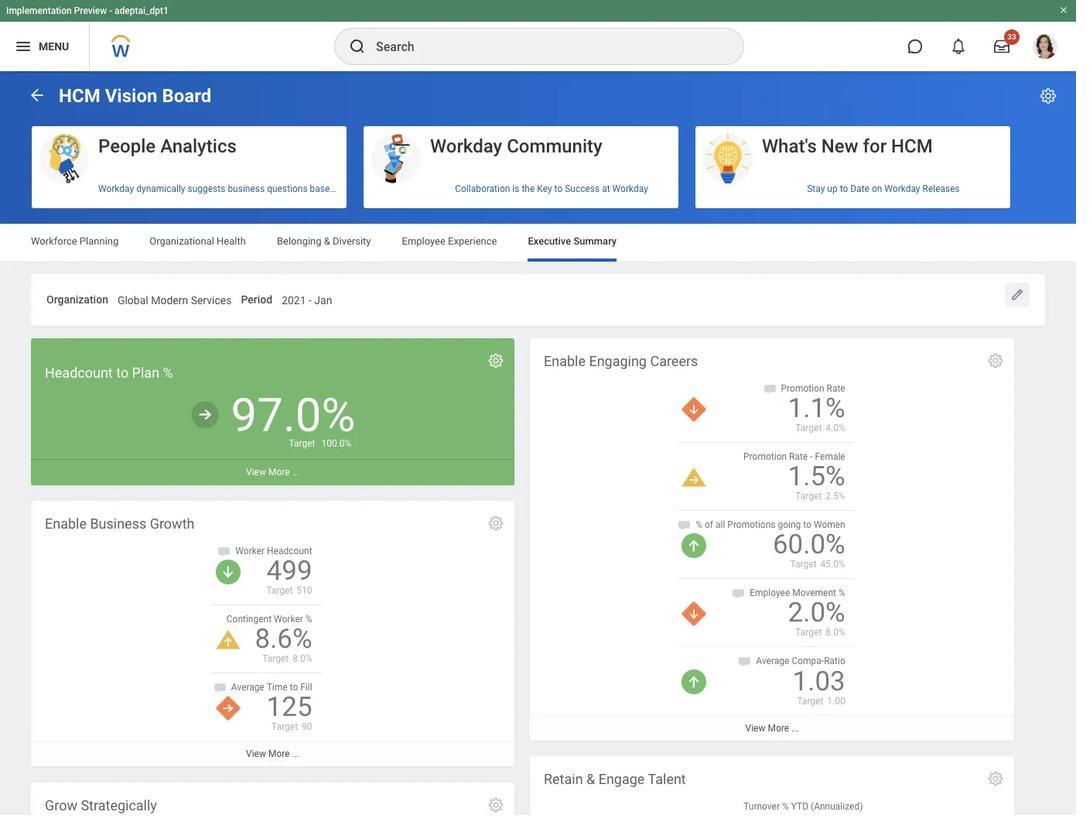 Task type: describe. For each thing, give the bounding box(es) containing it.
% inside turnover % ytd (annualized) button
[[783, 801, 789, 812]]

contingent
[[227, 614, 272, 625]]

search image
[[348, 37, 367, 56]]

promotion for promotion rate - female
[[744, 451, 787, 462]]

workday inside 'link'
[[885, 183, 921, 194]]

configure image
[[488, 352, 505, 369]]

2.0% target 8.0%
[[789, 597, 846, 638]]

125 target 90
[[267, 691, 312, 733]]

business
[[90, 515, 147, 532]]

neutral good image
[[190, 400, 220, 430]]

workforce planning
[[31, 235, 119, 247]]

what's new for hcm button
[[696, 126, 1011, 185]]

at
[[602, 183, 611, 194]]

fill
[[301, 682, 312, 693]]

up good image
[[682, 534, 707, 558]]

target for 125
[[272, 722, 298, 733]]

turnover
[[744, 801, 780, 812]]

analytics
[[160, 135, 237, 157]]

stay up to date on workday releases
[[808, 183, 961, 194]]

edit image
[[1010, 287, 1026, 303]]

1.00
[[828, 696, 846, 706]]

diversity
[[333, 235, 371, 247]]

careers
[[651, 353, 699, 369]]

8.6%
[[255, 623, 312, 655]]

community
[[507, 135, 603, 157]]

is
[[513, 183, 520, 194]]

grow strategically
[[45, 797, 157, 813]]

on inside 'link'
[[872, 183, 883, 194]]

8.0% for 2.0%
[[826, 627, 846, 638]]

up
[[828, 183, 838, 194]]

executive summary
[[528, 235, 617, 247]]

ytd
[[792, 801, 809, 812]]

inbox large image
[[995, 39, 1010, 54]]

enable for 499
[[45, 515, 87, 532]]

1 vertical spatial worker
[[274, 614, 303, 625]]

what's
[[763, 135, 817, 157]]

organization element
[[118, 284, 232, 313]]

target for 1.1%
[[796, 423, 822, 433]]

(annualized)
[[811, 801, 863, 812]]

contingent worker %
[[227, 614, 312, 625]]

target for 1.5%
[[796, 491, 822, 502]]

97.0% main content
[[0, 71, 1077, 815]]

workday right at
[[613, 183, 649, 194]]

target for 60.0%
[[791, 559, 817, 570]]

8.0% for 8.6%
[[293, 653, 312, 664]]

neutral bad image
[[216, 696, 241, 721]]

0 vertical spatial ...
[[292, 467, 300, 478]]

2.5%
[[826, 491, 846, 502]]

people analytics
[[98, 135, 237, 157]]

100.0%
[[322, 439, 352, 449]]

strategically
[[81, 797, 157, 813]]

of
[[705, 520, 714, 530]]

average for 1.03
[[757, 656, 790, 667]]

60.0%
[[773, 529, 846, 561]]

to inside enable engaging careers element
[[804, 520, 812, 530]]

97.0% target 100.0%
[[231, 387, 356, 449]]

0 horizontal spatial headcount
[[45, 364, 113, 381]]

questions
[[267, 183, 308, 194]]

collaboration
[[455, 183, 510, 194]]

to inside stay up to date on workday releases 'link'
[[840, 183, 849, 194]]

employee experience
[[402, 235, 497, 247]]

workday community button
[[364, 126, 679, 185]]

promotion rate - female
[[744, 451, 846, 462]]

0 vertical spatial more
[[269, 467, 290, 478]]

enable engaging careers element
[[530, 338, 1015, 741]]

... for 60.0%
[[792, 723, 799, 734]]

configure enable engaging careers image
[[988, 352, 1005, 369]]

growth
[[150, 515, 195, 532]]

organization
[[46, 293, 108, 306]]

tab list inside 97.0% main content
[[15, 225, 1061, 262]]

view for 60.0%
[[746, 723, 766, 734]]

movement
[[793, 588, 837, 599]]

global
[[118, 294, 148, 307]]

promotions
[[728, 520, 776, 530]]

implementation
[[6, 5, 72, 16]]

1 on from the left
[[338, 183, 348, 194]]

close environment banner image
[[1060, 5, 1069, 15]]

0 vertical spatial worker
[[236, 546, 265, 556]]

& for belonging
[[324, 235, 330, 247]]

configure this page image
[[1040, 87, 1058, 105]]

hcm inside button
[[892, 135, 933, 157]]

% of all promotions going to women
[[696, 520, 846, 530]]

0 vertical spatial view more ...
[[246, 467, 300, 478]]

period element
[[282, 284, 332, 313]]

2021
[[282, 294, 306, 307]]

new
[[822, 135, 859, 157]]

rate for promotion rate
[[827, 383, 846, 394]]

planning
[[80, 235, 119, 247]]

implementation preview -   adeptai_dpt1
[[6, 5, 169, 16]]

stay
[[808, 183, 826, 194]]

preview
[[74, 5, 107, 16]]

Global Modern Services text field
[[118, 285, 232, 312]]

stay up to date on workday releases link
[[696, 177, 1011, 200]]

vision
[[105, 85, 157, 107]]

0 vertical spatial view more ... link
[[31, 459, 515, 485]]

workforce
[[31, 235, 77, 247]]

talent
[[648, 771, 686, 787]]

33 button
[[986, 29, 1020, 63]]

employee for employee experience
[[402, 235, 446, 247]]

1.03 target 1.00
[[793, 665, 846, 706]]

key
[[537, 183, 552, 194]]

what's new for hcm
[[763, 135, 933, 157]]

business
[[228, 183, 265, 194]]

1.5% target 2.5%
[[789, 461, 846, 502]]

enable business growth element
[[31, 501, 515, 767]]

belonging
[[277, 235, 322, 247]]

workday community
[[430, 135, 603, 157]]

33
[[1008, 33, 1017, 41]]

for
[[864, 135, 887, 157]]

the
[[522, 183, 535, 194]]

- for promotion
[[811, 451, 813, 462]]

tenant
[[371, 183, 397, 194]]

workday inside button
[[430, 135, 503, 157]]

down bad image
[[682, 602, 707, 627]]

45.0%
[[821, 559, 846, 570]]

- inside text box
[[309, 294, 312, 307]]

women
[[814, 520, 846, 530]]

jan
[[315, 294, 332, 307]]

enable for 1.1%
[[544, 353, 586, 369]]

organizational
[[150, 235, 214, 247]]



Task type: vqa. For each thing, say whether or not it's contained in the screenshot.


Task type: locate. For each thing, give the bounding box(es) containing it.
view more ... up retain & engage talent element
[[746, 723, 799, 734]]

1 horizontal spatial &
[[587, 771, 596, 787]]

hcm right for
[[892, 135, 933, 157]]

0 vertical spatial 8.0%
[[826, 627, 846, 638]]

workday dynamically suggests business questions based on your tenant link
[[32, 177, 397, 200]]

target left "2.5%"
[[796, 491, 822, 502]]

2 vertical spatial -
[[811, 451, 813, 462]]

& inside tab list
[[324, 235, 330, 247]]

view more ... link for 125
[[31, 741, 515, 767]]

% right "plan"
[[163, 364, 173, 381]]

workday up the collaboration
[[430, 135, 503, 157]]

8.0%
[[826, 627, 846, 638], [293, 653, 312, 664]]

turnover % ytd (annualized)
[[744, 801, 863, 812]]

60.0% target 45.0%
[[773, 529, 846, 570]]

% left of
[[696, 520, 703, 530]]

to inside the enable business growth element
[[290, 682, 298, 693]]

510
[[297, 585, 312, 596]]

0 horizontal spatial enable
[[45, 515, 87, 532]]

view more ... for 125
[[246, 749, 300, 760]]

& right retain
[[587, 771, 596, 787]]

1 horizontal spatial headcount
[[267, 546, 312, 556]]

justify image
[[14, 37, 33, 56]]

0 horizontal spatial average
[[231, 682, 265, 693]]

view more ... inside enable engaging careers element
[[746, 723, 799, 734]]

collaboration is the key to success at workday
[[455, 183, 649, 194]]

view more ... down 125 target 90
[[246, 749, 300, 760]]

to left fill
[[290, 682, 298, 693]]

1 vertical spatial view more ... link
[[530, 715, 1015, 741]]

neutral warning image
[[682, 468, 707, 487]]

1 horizontal spatial employee
[[750, 588, 791, 599]]

promotion
[[782, 383, 825, 394], [744, 451, 787, 462]]

8.0% inside 8.6% target 8.0%
[[293, 653, 312, 664]]

your
[[350, 183, 368, 194]]

average left compa-
[[757, 656, 790, 667]]

workday down people
[[98, 183, 134, 194]]

1 vertical spatial view more ...
[[746, 723, 799, 734]]

experience
[[448, 235, 497, 247]]

Search Workday  search field
[[376, 29, 712, 63]]

plan
[[132, 364, 160, 381]]

0 horizontal spatial -
[[109, 5, 112, 16]]

retain
[[544, 771, 583, 787]]

1 horizontal spatial rate
[[827, 383, 846, 394]]

& left diversity
[[324, 235, 330, 247]]

worker down 510
[[274, 614, 303, 625]]

worker up down good image
[[236, 546, 265, 556]]

headcount inside the enable business growth element
[[267, 546, 312, 556]]

target for 8.6%
[[263, 653, 289, 664]]

board
[[162, 85, 212, 107]]

configure enable business growth image
[[488, 515, 505, 532]]

- inside enable engaging careers element
[[811, 451, 813, 462]]

organizational health
[[150, 235, 246, 247]]

0 horizontal spatial employee
[[402, 235, 446, 247]]

... down 125 target 90
[[292, 749, 300, 760]]

0 horizontal spatial hcm
[[59, 85, 100, 107]]

promotion rate
[[782, 383, 846, 394]]

more
[[269, 467, 290, 478], [768, 723, 790, 734], [269, 749, 290, 760]]

workday left releases
[[885, 183, 921, 194]]

employee inside tab list
[[402, 235, 446, 247]]

period
[[241, 293, 273, 306]]

view for 125
[[246, 749, 266, 760]]

employee
[[402, 235, 446, 247], [750, 588, 791, 599]]

on left the your
[[338, 183, 348, 194]]

workday dynamically suggests business questions based on your tenant
[[98, 183, 397, 194]]

- left 'female'
[[811, 451, 813, 462]]

enable
[[544, 353, 586, 369], [45, 515, 87, 532]]

down good image
[[216, 560, 241, 584]]

target for 2.0%
[[796, 627, 822, 638]]

target left "1.00"
[[798, 696, 824, 706]]

0 vertical spatial rate
[[827, 383, 846, 394]]

to inside collaboration is the key to success at workday link
[[555, 183, 563, 194]]

hcm right previous page image
[[59, 85, 100, 107]]

0 vertical spatial -
[[109, 5, 112, 16]]

engaging
[[589, 353, 647, 369]]

0 vertical spatial employee
[[402, 235, 446, 247]]

1 vertical spatial view
[[746, 723, 766, 734]]

rate up the 4.0%
[[827, 383, 846, 394]]

rate left 'female'
[[790, 451, 808, 462]]

8.0% up fill
[[293, 653, 312, 664]]

2 vertical spatial ...
[[292, 749, 300, 760]]

to right key on the top of the page
[[555, 183, 563, 194]]

% inside the enable business growth element
[[306, 614, 312, 625]]

more down 97.0% target 100.0%
[[269, 467, 290, 478]]

2021 - jan
[[282, 294, 332, 307]]

profile logan mcneil image
[[1034, 34, 1058, 62]]

up good image
[[682, 670, 707, 695]]

to right going
[[804, 520, 812, 530]]

% down 510
[[306, 614, 312, 625]]

view more ... inside the enable business growth element
[[246, 749, 300, 760]]

target inside 499 target 510
[[267, 585, 293, 596]]

turnover % ytd (annualized) button
[[661, 800, 884, 815]]

1 vertical spatial &
[[587, 771, 596, 787]]

headcount
[[45, 364, 113, 381], [267, 546, 312, 556]]

view more ... link down 97.0% target 100.0%
[[31, 459, 515, 485]]

enable business growth
[[45, 515, 195, 532]]

average time to fill
[[231, 682, 312, 693]]

headcount up 510
[[267, 546, 312, 556]]

view up retain & engage talent element
[[746, 723, 766, 734]]

target inside 1.1% target 4.0%
[[796, 423, 822, 433]]

compa-
[[792, 656, 825, 667]]

1 vertical spatial headcount
[[267, 546, 312, 556]]

- for implementation
[[109, 5, 112, 16]]

target left the 100.0%
[[289, 439, 315, 449]]

target inside 1.5% target 2.5%
[[796, 491, 822, 502]]

view inside enable engaging careers element
[[746, 723, 766, 734]]

1 vertical spatial average
[[231, 682, 265, 693]]

& for retain
[[587, 771, 596, 787]]

average up neutral bad icon
[[231, 682, 265, 693]]

date
[[851, 183, 870, 194]]

more inside the enable business growth element
[[269, 749, 290, 760]]

belonging & diversity
[[277, 235, 371, 247]]

1 horizontal spatial hcm
[[892, 135, 933, 157]]

- inside menu banner
[[109, 5, 112, 16]]

ratio
[[825, 656, 846, 667]]

view more ... link for 60.0%
[[530, 715, 1015, 741]]

target inside 97.0% target 100.0%
[[289, 439, 315, 449]]

target left 90
[[272, 722, 298, 733]]

1 vertical spatial rate
[[790, 451, 808, 462]]

0 vertical spatial &
[[324, 235, 330, 247]]

global modern services
[[118, 294, 232, 307]]

2 vertical spatial view more ...
[[246, 749, 300, 760]]

grow
[[45, 797, 77, 813]]

to left "plan"
[[116, 364, 129, 381]]

average compa-ratio
[[757, 656, 846, 667]]

target for 1.03
[[798, 696, 824, 706]]

8.0% up ratio
[[826, 627, 846, 638]]

2 horizontal spatial -
[[811, 451, 813, 462]]

1.03
[[793, 665, 846, 697]]

0 horizontal spatial 8.0%
[[293, 653, 312, 664]]

promotion up promotion rate - female
[[782, 383, 825, 394]]

target inside 60.0% target 45.0%
[[791, 559, 817, 570]]

1 horizontal spatial average
[[757, 656, 790, 667]]

target up employee movement %
[[791, 559, 817, 570]]

previous page image
[[28, 86, 46, 104]]

2 vertical spatial view more ... link
[[31, 741, 515, 767]]

0 vertical spatial hcm
[[59, 85, 100, 107]]

2021 - Jan text field
[[282, 285, 332, 312]]

target inside 125 target 90
[[272, 722, 298, 733]]

configure grow strategically image
[[488, 796, 505, 813]]

view more ... down 97.0% target 100.0%
[[246, 467, 300, 478]]

1 vertical spatial 8.0%
[[293, 653, 312, 664]]

4.0%
[[826, 423, 846, 433]]

more down 125 target 90
[[269, 749, 290, 760]]

rate for promotion rate - female
[[790, 451, 808, 462]]

1 horizontal spatial on
[[872, 183, 883, 194]]

... down "1.03 target 1.00"
[[792, 723, 799, 734]]

... down 97.0% target 100.0%
[[292, 467, 300, 478]]

view inside the enable business growth element
[[246, 749, 266, 760]]

499 target 510
[[267, 555, 312, 596]]

tab list
[[15, 225, 1061, 262]]

going
[[778, 520, 802, 530]]

female
[[816, 451, 846, 462]]

1 vertical spatial ...
[[792, 723, 799, 734]]

down bad image
[[682, 397, 707, 422]]

0 horizontal spatial rate
[[790, 451, 808, 462]]

hcm vision board
[[59, 85, 212, 107]]

time
[[267, 682, 288, 693]]

hcm
[[59, 85, 100, 107], [892, 135, 933, 157]]

0 vertical spatial promotion
[[782, 383, 825, 394]]

retain & engage talent
[[544, 771, 686, 787]]

8.6% target 8.0%
[[255, 623, 312, 664]]

1 horizontal spatial enable
[[544, 353, 586, 369]]

view
[[246, 467, 266, 478], [746, 723, 766, 734], [246, 749, 266, 760]]

adeptai_dpt1
[[115, 5, 169, 16]]

target left 510
[[267, 585, 293, 596]]

target inside 8.6% target 8.0%
[[263, 653, 289, 664]]

based
[[310, 183, 335, 194]]

% right movement
[[839, 588, 846, 599]]

1 horizontal spatial worker
[[274, 614, 303, 625]]

1 vertical spatial hcm
[[892, 135, 933, 157]]

average inside the enable business growth element
[[231, 682, 265, 693]]

1 vertical spatial employee
[[750, 588, 791, 599]]

0 vertical spatial view
[[246, 467, 266, 478]]

on right date
[[872, 183, 883, 194]]

view down average time to fill
[[246, 749, 266, 760]]

8.0% inside 2.0% target 8.0%
[[826, 627, 846, 638]]

1 vertical spatial -
[[309, 294, 312, 307]]

promotion left 1.5%
[[744, 451, 787, 462]]

health
[[217, 235, 246, 247]]

headcount left "plan"
[[45, 364, 113, 381]]

up warning image
[[216, 631, 241, 650]]

to right up
[[840, 183, 849, 194]]

more for 125
[[269, 749, 290, 760]]

0 horizontal spatial worker
[[236, 546, 265, 556]]

view more ... link up retain & engage talent element
[[530, 715, 1015, 741]]

notifications large image
[[951, 39, 967, 54]]

employee left experience
[[402, 235, 446, 247]]

executive
[[528, 235, 571, 247]]

summary
[[574, 235, 617, 247]]

people
[[98, 135, 156, 157]]

enable left business
[[45, 515, 87, 532]]

tab list containing workforce planning
[[15, 225, 1061, 262]]

2 on from the left
[[872, 183, 883, 194]]

more up retain & engage talent element
[[768, 723, 790, 734]]

% left ytd
[[783, 801, 789, 812]]

target inside 2.0% target 8.0%
[[796, 627, 822, 638]]

...
[[292, 467, 300, 478], [792, 723, 799, 734], [292, 749, 300, 760]]

target inside "1.03 target 1.00"
[[798, 696, 824, 706]]

promotion for promotion rate
[[782, 383, 825, 394]]

- right preview
[[109, 5, 112, 16]]

1 horizontal spatial -
[[309, 294, 312, 307]]

average inside enable engaging careers element
[[757, 656, 790, 667]]

90
[[302, 722, 312, 733]]

retain & engage talent element
[[530, 756, 1015, 815]]

1.1% target 4.0%
[[789, 392, 846, 433]]

view more ... for 60.0%
[[746, 723, 799, 734]]

1 horizontal spatial 8.0%
[[826, 627, 846, 638]]

1 vertical spatial promotion
[[744, 451, 787, 462]]

1 vertical spatial enable
[[45, 515, 87, 532]]

target for 499
[[267, 585, 293, 596]]

enable engaging careers
[[544, 353, 699, 369]]

0 vertical spatial headcount
[[45, 364, 113, 381]]

employee left movement
[[750, 588, 791, 599]]

average
[[757, 656, 790, 667], [231, 682, 265, 693]]

menu
[[39, 40, 69, 52]]

target up compa-
[[796, 627, 822, 638]]

dynamically
[[136, 183, 185, 194]]

1 vertical spatial more
[[768, 723, 790, 734]]

employee inside enable engaging careers element
[[750, 588, 791, 599]]

worker headcount
[[236, 546, 312, 556]]

configure retain & engage talent image
[[988, 770, 1005, 787]]

engage
[[599, 771, 645, 787]]

0 vertical spatial enable
[[544, 353, 586, 369]]

view more ... link down 90
[[31, 741, 515, 767]]

0 vertical spatial average
[[757, 656, 790, 667]]

target left the 4.0%
[[796, 423, 822, 433]]

enable left engaging
[[544, 353, 586, 369]]

0 horizontal spatial &
[[324, 235, 330, 247]]

success
[[565, 183, 600, 194]]

average for 125
[[231, 682, 265, 693]]

&
[[324, 235, 330, 247], [587, 771, 596, 787]]

to
[[555, 183, 563, 194], [840, 183, 849, 194], [116, 364, 129, 381], [804, 520, 812, 530], [290, 682, 298, 693]]

rate
[[827, 383, 846, 394], [790, 451, 808, 462]]

menu button
[[0, 22, 89, 71]]

- left jan at the left top of page
[[309, 294, 312, 307]]

97.0%
[[231, 387, 356, 442]]

1.1%
[[789, 392, 846, 424]]

modern
[[151, 294, 188, 307]]

2 vertical spatial view
[[246, 749, 266, 760]]

... inside enable engaging careers element
[[792, 723, 799, 734]]

target for 97.0%
[[289, 439, 315, 449]]

services
[[191, 294, 232, 307]]

employee for employee movement %
[[750, 588, 791, 599]]

more inside enable engaging careers element
[[768, 723, 790, 734]]

1.5%
[[789, 461, 846, 492]]

target up time
[[263, 653, 289, 664]]

125
[[267, 691, 312, 723]]

... for 125
[[292, 749, 300, 760]]

more for 60.0%
[[768, 723, 790, 734]]

0 horizontal spatial on
[[338, 183, 348, 194]]

menu banner
[[0, 0, 1077, 71]]

2 vertical spatial more
[[269, 749, 290, 760]]

... inside the enable business growth element
[[292, 749, 300, 760]]

worker
[[236, 546, 265, 556], [274, 614, 303, 625]]

view down 97.0% target 100.0%
[[246, 467, 266, 478]]



